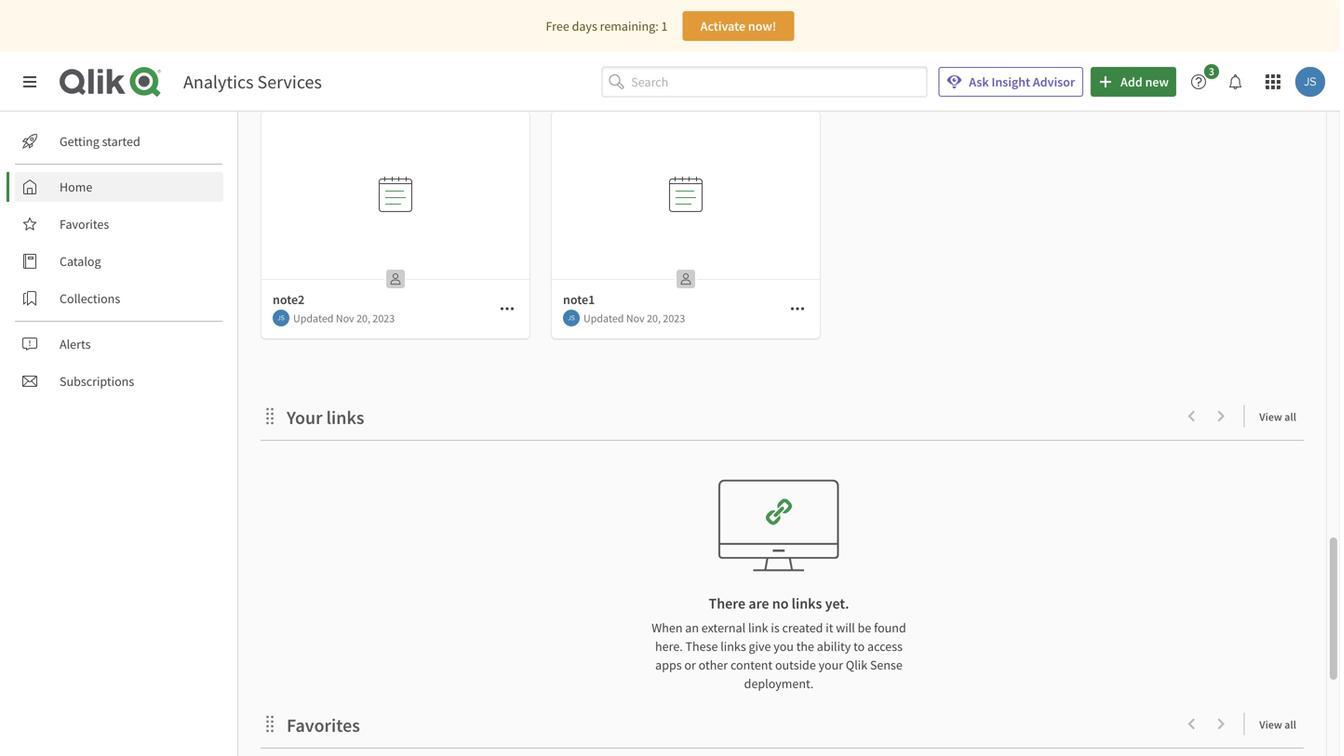 Task type: describe. For each thing, give the bounding box(es) containing it.
the
[[796, 638, 814, 655]]

analytics
[[183, 70, 254, 94]]

sense
[[870, 657, 903, 674]]

all for favorites
[[1285, 718, 1296, 732]]

view for your links
[[1259, 410, 1282, 424]]

there
[[709, 595, 746, 613]]

all for your links
[[1285, 410, 1296, 424]]

outside
[[775, 657, 816, 674]]

qlik
[[846, 657, 867, 674]]

are
[[749, 595, 769, 613]]

ask insight advisor
[[969, 74, 1075, 90]]

no
[[772, 595, 789, 613]]

be
[[858, 620, 871, 637]]

0 vertical spatial links
[[326, 406, 364, 429]]

you
[[774, 638, 794, 655]]

remaining:
[[600, 18, 659, 34]]

add new
[[1121, 74, 1169, 90]]

subscriptions link
[[15, 367, 223, 396]]

free days remaining: 1
[[546, 18, 668, 34]]

access
[[867, 638, 903, 655]]

activate
[[700, 18, 746, 34]]

more actions image
[[500, 302, 515, 316]]

link
[[748, 620, 768, 637]]

catalog
[[60, 253, 101, 270]]

external
[[702, 620, 746, 637]]

1 horizontal spatial john smith image
[[1295, 67, 1325, 97]]

days
[[572, 18, 597, 34]]

yet.
[[825, 595, 849, 613]]

collections
[[60, 290, 120, 307]]

1 vertical spatial favorites link
[[287, 714, 368, 738]]

2 horizontal spatial links
[[792, 595, 822, 613]]

searchbar element
[[601, 67, 927, 97]]

subscriptions
[[60, 373, 134, 390]]

2 vertical spatial links
[[721, 638, 746, 655]]

move collection image
[[261, 715, 279, 734]]

alerts link
[[15, 329, 223, 359]]

updated nov 20, 2023 for note2
[[293, 311, 395, 325]]

john smith element for note2
[[273, 310, 289, 327]]

getting
[[60, 133, 99, 150]]

activate now! link
[[683, 11, 794, 41]]

view all for your links
[[1259, 410, 1296, 424]]

favorites inside navigation pane element
[[60, 216, 109, 233]]

ability
[[817, 638, 851, 655]]

content
[[730, 657, 773, 674]]

collections link
[[15, 284, 223, 314]]

close sidebar menu image
[[22, 74, 37, 89]]

ask insight advisor button
[[938, 67, 1083, 97]]

john smith image
[[563, 310, 580, 327]]

john smith element for note1
[[563, 310, 580, 327]]

services
[[257, 70, 322, 94]]

updated for note2
[[293, 311, 334, 325]]

catalog link
[[15, 247, 223, 276]]

note2
[[273, 291, 305, 308]]

3 button
[[1184, 64, 1225, 97]]

view for favorites
[[1259, 718, 1282, 732]]

analytics services element
[[183, 70, 322, 94]]



Task type: locate. For each thing, give the bounding box(es) containing it.
nov for note2
[[336, 311, 354, 325]]

1 view all link from the top
[[1259, 405, 1304, 428]]

updated nov 20, 2023 for note1
[[584, 311, 685, 325]]

1 horizontal spatial links
[[721, 638, 746, 655]]

0 vertical spatial all
[[1285, 410, 1296, 424]]

0 horizontal spatial personal element
[[381, 264, 410, 294]]

2 view all link from the top
[[1259, 713, 1304, 736]]

your
[[819, 657, 843, 674]]

2 personal element from the left
[[671, 264, 701, 294]]

personal element for note1
[[671, 264, 701, 294]]

it
[[826, 620, 833, 637]]

1 vertical spatial view all
[[1259, 718, 1296, 732]]

0 vertical spatial view all
[[1259, 410, 1296, 424]]

when
[[652, 620, 683, 637]]

1 view from the top
[[1259, 410, 1282, 424]]

1 view all from the top
[[1259, 410, 1296, 424]]

favorites link
[[15, 209, 223, 239], [287, 714, 368, 738]]

0 horizontal spatial updated nov 20, 2023
[[293, 311, 395, 325]]

2 2023 from the left
[[663, 311, 685, 325]]

1 horizontal spatial nov
[[626, 311, 645, 325]]

1 horizontal spatial favorites link
[[287, 714, 368, 738]]

links
[[326, 406, 364, 429], [792, 595, 822, 613], [721, 638, 746, 655]]

found
[[874, 620, 906, 637]]

1 horizontal spatial updated nov 20, 2023
[[584, 311, 685, 325]]

1 horizontal spatial personal element
[[671, 264, 701, 294]]

20, for note1
[[647, 311, 661, 325]]

there are no links yet. when an external link is created it will be found here. these links give you the ability to access apps or other content outside your qlik sense deployment.
[[652, 595, 906, 692]]

updated
[[293, 311, 334, 325], [584, 311, 624, 325]]

0 horizontal spatial favorites link
[[15, 209, 223, 239]]

analytics services
[[183, 70, 322, 94]]

0 horizontal spatial nov
[[336, 311, 354, 325]]

updated nov 20, 2023
[[293, 311, 395, 325], [584, 311, 685, 325]]

2023
[[373, 311, 395, 325], [663, 311, 685, 325]]

2 nov from the left
[[626, 311, 645, 325]]

apps
[[655, 657, 682, 674]]

3
[[1209, 64, 1215, 79]]

2 updated nov 20, 2023 from the left
[[584, 311, 685, 325]]

1 vertical spatial view all link
[[1259, 713, 1304, 736]]

john smith element down note2 on the left top of the page
[[273, 310, 289, 327]]

updated for note1
[[584, 311, 624, 325]]

2 john smith element from the left
[[563, 310, 580, 327]]

move collection image
[[261, 407, 279, 426]]

links up created
[[792, 595, 822, 613]]

updated nov 20, 2023 down note1
[[584, 311, 685, 325]]

navigation pane element
[[0, 119, 237, 404]]

favorites
[[60, 216, 109, 233], [287, 714, 360, 738]]

here.
[[655, 638, 683, 655]]

1 vertical spatial favorites
[[287, 714, 360, 738]]

free
[[546, 18, 569, 34]]

0 vertical spatial view
[[1259, 410, 1282, 424]]

view all link
[[1259, 405, 1304, 428], [1259, 713, 1304, 736]]

2 updated from the left
[[584, 311, 624, 325]]

0 horizontal spatial links
[[326, 406, 364, 429]]

all
[[1285, 410, 1296, 424], [1285, 718, 1296, 732]]

2023 for note2
[[373, 311, 395, 325]]

1 20, from the left
[[356, 311, 370, 325]]

0 horizontal spatial updated
[[293, 311, 334, 325]]

favorites up catalog
[[60, 216, 109, 233]]

alerts
[[60, 336, 91, 353]]

your links link
[[287, 406, 372, 429]]

will
[[836, 620, 855, 637]]

updated down note1
[[584, 311, 624, 325]]

view all link for your links
[[1259, 405, 1304, 428]]

1 vertical spatial all
[[1285, 718, 1296, 732]]

now!
[[748, 18, 776, 34]]

0 horizontal spatial john smith image
[[273, 310, 289, 327]]

new
[[1145, 74, 1169, 90]]

ask
[[969, 74, 989, 90]]

insight
[[992, 74, 1030, 90]]

deployment.
[[744, 676, 814, 692]]

2 view all from the top
[[1259, 718, 1296, 732]]

activate now!
[[700, 18, 776, 34]]

1
[[661, 18, 668, 34]]

nov for note1
[[626, 311, 645, 325]]

other
[[699, 657, 728, 674]]

0 vertical spatial john smith image
[[1295, 67, 1325, 97]]

20, for note2
[[356, 311, 370, 325]]

0 vertical spatial favorites link
[[15, 209, 223, 239]]

0 horizontal spatial 20,
[[356, 311, 370, 325]]

links down external
[[721, 638, 746, 655]]

1 vertical spatial links
[[792, 595, 822, 613]]

to
[[853, 638, 865, 655]]

main content
[[231, 52, 1340, 757]]

1 updated nov 20, 2023 from the left
[[293, 311, 395, 325]]

add
[[1121, 74, 1143, 90]]

give
[[749, 638, 771, 655]]

favorites right move collection image
[[287, 714, 360, 738]]

0 vertical spatial view all link
[[1259, 405, 1304, 428]]

2 view from the top
[[1259, 718, 1282, 732]]

view all
[[1259, 410, 1296, 424], [1259, 718, 1296, 732]]

getting started link
[[15, 127, 223, 156]]

1 horizontal spatial 20,
[[647, 311, 661, 325]]

view all link for favorites
[[1259, 713, 1304, 736]]

main content containing your links
[[231, 52, 1340, 757]]

personal element
[[381, 264, 410, 294], [671, 264, 701, 294]]

1 horizontal spatial favorites
[[287, 714, 360, 738]]

links right the your
[[326, 406, 364, 429]]

add new button
[[1091, 67, 1176, 97]]

1 john smith element from the left
[[273, 310, 289, 327]]

home link
[[15, 172, 223, 202]]

updated nov 20, 2023 down note2 on the left top of the page
[[293, 311, 395, 325]]

2 20, from the left
[[647, 311, 661, 325]]

john smith element
[[273, 310, 289, 327], [563, 310, 580, 327]]

2 all from the top
[[1285, 718, 1296, 732]]

view all for favorites
[[1259, 718, 1296, 732]]

1 horizontal spatial updated
[[584, 311, 624, 325]]

1 horizontal spatial 2023
[[663, 311, 685, 325]]

1 2023 from the left
[[373, 311, 395, 325]]

getting started
[[60, 133, 140, 150]]

updated down note2 on the left top of the page
[[293, 311, 334, 325]]

favorites link down home link
[[15, 209, 223, 239]]

nov
[[336, 311, 354, 325], [626, 311, 645, 325]]

0 horizontal spatial favorites
[[60, 216, 109, 233]]

1 personal element from the left
[[381, 264, 410, 294]]

0 horizontal spatial john smith element
[[273, 310, 289, 327]]

created
[[782, 620, 823, 637]]

more actions image
[[790, 302, 805, 316]]

is
[[771, 620, 780, 637]]

favorites link right move collection image
[[287, 714, 368, 738]]

your links
[[287, 406, 364, 429]]

these
[[685, 638, 718, 655]]

1 nov from the left
[[336, 311, 354, 325]]

advisor
[[1033, 74, 1075, 90]]

note1
[[563, 291, 595, 308]]

an
[[685, 620, 699, 637]]

your
[[287, 406, 323, 429]]

2023 for note1
[[663, 311, 685, 325]]

1 horizontal spatial john smith element
[[563, 310, 580, 327]]

1 vertical spatial john smith image
[[273, 310, 289, 327]]

home
[[60, 179, 92, 195]]

started
[[102, 133, 140, 150]]

1 vertical spatial view
[[1259, 718, 1282, 732]]

view
[[1259, 410, 1282, 424], [1259, 718, 1282, 732]]

1 all from the top
[[1285, 410, 1296, 424]]

20,
[[356, 311, 370, 325], [647, 311, 661, 325]]

0 vertical spatial favorites
[[60, 216, 109, 233]]

0 horizontal spatial 2023
[[373, 311, 395, 325]]

Search text field
[[631, 67, 927, 97]]

john smith element down note1
[[563, 310, 580, 327]]

personal element for note2
[[381, 264, 410, 294]]

john smith image
[[1295, 67, 1325, 97], [273, 310, 289, 327]]

or
[[684, 657, 696, 674]]

1 updated from the left
[[293, 311, 334, 325]]



Task type: vqa. For each thing, say whether or not it's contained in the screenshot.
days
yes



